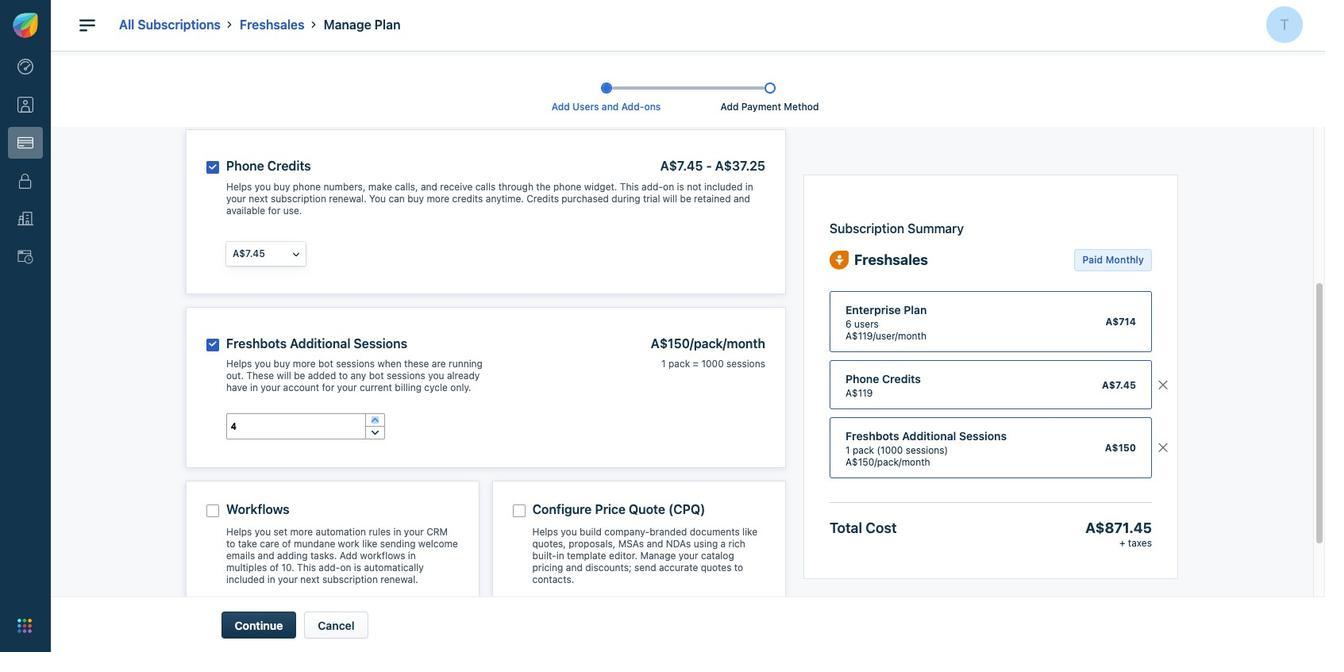 Task type: describe. For each thing, give the bounding box(es) containing it.
numbers,
[[324, 181, 366, 193]]

calls
[[475, 181, 496, 193]]

freshsales image
[[830, 251, 849, 270]]

freshsales link
[[240, 17, 305, 32]]

and inside the helps you set more automation rules in your crm to take care of mundane work like sending welcome emails and adding tasks. add workflows in multiples of 10. this add-on is automatically included in your next subscription renewal.
[[258, 550, 274, 562]]

all subscriptions link
[[119, 17, 221, 32]]

add for add payment method
[[720, 101, 739, 113]]

this inside helps you buy phone numbers, make calls, and receive calls through the phone widget. this add-on is not included in your next subscription renewal. you can buy more credits anytime. credits purchased during trial will be retained and available for use.
[[620, 181, 639, 193]]

sessions for freshbots additional sessions 1 pack (1000 sessions) a$150/pack/month
[[959, 429, 1007, 443]]

and left ndas on the bottom of the page
[[647, 538, 663, 550]]

already
[[447, 370, 480, 382]]

a$714
[[1106, 316, 1136, 328]]

receive
[[440, 181, 473, 193]]

credits for phone credits a$119
[[882, 372, 921, 386]]

paid
[[1083, 254, 1103, 266]]

not
[[687, 181, 702, 193]]

1 horizontal spatial sessions
[[387, 370, 425, 382]]

configure
[[532, 503, 592, 517]]

accurate
[[659, 562, 698, 574]]

tasks.
[[310, 550, 337, 562]]

renewal. inside helps you buy phone numbers, make calls, and receive calls through the phone widget. this add-on is not included in your next subscription renewal. you can buy more credits anytime. credits purchased during trial will be retained and available for use.
[[329, 193, 367, 205]]

to inside helps you build company-branded documents like quotes, proposals, msas and ndas using a rich built-in template editor. manage your catalog pricing and discounts; send accurate quotes to contacts.
[[734, 562, 743, 574]]

freshbots for freshbots additional sessions
[[226, 336, 287, 351]]

can
[[389, 193, 405, 205]]

template
[[567, 550, 606, 562]]

in left the 10.
[[267, 574, 275, 586]]

added
[[308, 370, 336, 382]]

a$150 for a$150
[[1105, 442, 1136, 454]]

set
[[274, 527, 287, 538]]

+
[[1119, 538, 1125, 550]]

make
[[368, 181, 392, 193]]

0 vertical spatial freshsales
[[240, 17, 305, 32]]

a$871.45
[[1085, 520, 1152, 537]]

0 horizontal spatial bot
[[318, 358, 333, 370]]

purchased
[[562, 193, 609, 205]]

1 horizontal spatial bot
[[369, 370, 384, 382]]

quotes
[[701, 562, 732, 574]]

1 phone from the left
[[293, 181, 321, 193]]

use.
[[283, 205, 302, 216]]

adding
[[277, 550, 308, 562]]

any
[[350, 370, 366, 382]]

have
[[226, 382, 247, 394]]

this inside the helps you set more automation rules in your crm to take care of mundane work like sending welcome emails and adding tasks. add workflows in multiples of 10. this add-on is automatically included in your next subscription renewal.
[[297, 562, 316, 574]]

for inside helps you buy more bot sessions when these are running out. these will be added to any bot sessions you already have in your account for your current billing cycle only.
[[322, 382, 334, 394]]

built-
[[532, 550, 556, 562]]

contacts.
[[532, 574, 574, 586]]

manage plan
[[324, 17, 401, 32]]

phone for phone credits a$119
[[846, 372, 879, 386]]

plan for enterprise plan 6 users a$119/user/month
[[904, 303, 927, 317]]

add- inside helps you buy phone numbers, make calls, and receive calls through the phone widget. this add-on is not included in your next subscription renewal. you can buy more credits anytime. credits purchased during trial will be retained and available for use.
[[642, 181, 663, 193]]

ndas
[[666, 538, 691, 550]]

more inside helps you buy phone numbers, make calls, and receive calls through the phone widget. this add-on is not included in your next subscription renewal. you can buy more credits anytime. credits purchased during trial will be retained and available for use.
[[427, 193, 450, 205]]

freshbots additional sessions
[[226, 336, 407, 351]]

freshworks icon image
[[13, 13, 38, 38]]

organization image
[[17, 211, 33, 227]]

msas
[[618, 538, 644, 550]]

through
[[498, 181, 534, 193]]

retained
[[694, 193, 731, 205]]

additional for freshbots additional sessions 1 pack (1000 sessions) a$150/pack/month
[[902, 429, 956, 443]]

security image
[[17, 173, 33, 189]]

cost
[[866, 520, 897, 537]]

be inside helps you buy more bot sessions when these are running out. these will be added to any bot sessions you already have in your account for your current billing cycle only.
[[294, 370, 305, 382]]

subscription inside helps you buy phone numbers, make calls, and receive calls through the phone widget. this add-on is not included in your next subscription renewal. you can buy more credits anytime. credits purchased during trial will be retained and available for use.
[[271, 193, 326, 205]]

a$119/user/month
[[846, 330, 927, 342]]

a
[[721, 538, 726, 550]]

you
[[369, 193, 386, 205]]

1 horizontal spatial a$7.45
[[660, 159, 703, 173]]

and left add-
[[602, 101, 619, 113]]

calls,
[[395, 181, 418, 193]]

and right calls,
[[421, 181, 437, 193]]

subscriptions
[[138, 17, 221, 32]]

emails
[[226, 550, 255, 562]]

current
[[360, 382, 392, 394]]

rich
[[729, 538, 745, 550]]

users image
[[17, 97, 33, 113]]

add for add users and add-ons
[[552, 101, 570, 113]]

welcome
[[418, 538, 458, 550]]

cycle
[[424, 382, 448, 394]]

configure price quote (cpq)
[[532, 503, 705, 517]]

0 vertical spatial of
[[282, 538, 291, 550]]

continue
[[235, 619, 283, 632]]

0 horizontal spatial sessions
[[336, 358, 375, 370]]

a$871.45 + taxes
[[1085, 520, 1152, 550]]

renewal. inside the helps you set more automation rules in your crm to take care of mundane work like sending welcome emails and adding tasks. add workflows in multiples of 10. this add-on is automatically included in your next subscription renewal.
[[381, 574, 418, 586]]

summary
[[908, 222, 964, 236]]

2 phone from the left
[[553, 181, 581, 193]]

freshbots for freshbots additional sessions 1 pack (1000 sessions) a$150/pack/month
[[846, 429, 899, 443]]

next inside helps you buy phone numbers, make calls, and receive calls through the phone widget. this add-on is not included in your next subscription renewal. you can buy more credits anytime. credits purchased during trial will be retained and available for use.
[[249, 193, 268, 205]]

you for helps you build company-branded documents like quotes, proposals, msas and ndas using a rich built-in template editor. manage your catalog pricing and discounts; send accurate quotes to contacts.
[[561, 527, 577, 538]]

sessions for freshbots additional sessions
[[354, 336, 407, 351]]

your left crm
[[404, 527, 424, 538]]

a$7.45 button
[[226, 242, 306, 266]]

is inside the helps you set more automation rules in your crm to take care of mundane work like sending welcome emails and adding tasks. add workflows in multiples of 10. this add-on is automatically included in your next subscription renewal.
[[354, 562, 361, 574]]

phone credits a$119
[[846, 372, 921, 399]]

freshbots additional sessions 1 pack (1000 sessions) a$150/pack/month
[[846, 429, 1007, 468]]

to inside the helps you set more automation rules in your crm to take care of mundane work like sending welcome emails and adding tasks. add workflows in multiples of 10. this add-on is automatically included in your next subscription renewal.
[[226, 538, 235, 550]]

6
[[846, 318, 852, 330]]

paid monthly
[[1083, 254, 1144, 266]]

a$7.45 inside "popup button"
[[233, 248, 265, 260]]

audit logs image
[[17, 249, 33, 265]]

build
[[580, 527, 602, 538]]

rules
[[369, 527, 391, 538]]

like inside the helps you set more automation rules in your crm to take care of mundane work like sending welcome emails and adding tasks. add workflows in multiples of 10. this add-on is automatically included in your next subscription renewal.
[[362, 538, 377, 550]]

these
[[246, 370, 274, 382]]

account
[[283, 382, 319, 394]]

phone credits
[[226, 159, 311, 173]]

(1000
[[877, 444, 903, 456]]

helps you set more automation rules in your crm to take care of mundane work like sending welcome emails and adding tasks. add workflows in multiples of 10. this add-on is automatically included in your next subscription renewal.
[[226, 527, 458, 586]]

in inside helps you buy phone numbers, make calls, and receive calls through the phone widget. this add-on is not included in your next subscription renewal. you can buy more credits anytime. credits purchased during trial will be retained and available for use.
[[745, 181, 753, 193]]

a$119
[[846, 387, 873, 399]]

pack inside freshbots additional sessions 1 pack (1000 sessions) a$150/pack/month
[[853, 444, 874, 456]]

total
[[830, 520, 862, 537]]

manage inside helps you build company-branded documents like quotes, proposals, msas and ndas using a rich built-in template editor. manage your catalog pricing and discounts; send accurate quotes to contacts.
[[640, 550, 676, 562]]

neo admin center image
[[17, 59, 33, 75]]

sending
[[380, 538, 416, 550]]

1 horizontal spatial freshsales
[[854, 252, 928, 268]]

send
[[634, 562, 656, 574]]

during
[[612, 193, 640, 205]]

only.
[[450, 382, 471, 394]]

crm
[[426, 527, 448, 538]]



Task type: locate. For each thing, give the bounding box(es) containing it.
0 horizontal spatial for
[[268, 205, 280, 216]]

helps up emails
[[226, 527, 252, 538]]

1 vertical spatial to
[[226, 538, 235, 550]]

your right added
[[337, 382, 357, 394]]

will inside helps you buy phone numbers, make calls, and receive calls through the phone widget. this add-on is not included in your next subscription renewal. you can buy more credits anytime. credits purchased during trial will be retained and available for use.
[[663, 193, 677, 205]]

helps for helps you set more automation rules in your crm to take care of mundane work like sending welcome emails and adding tasks. add workflows in multiples of 10. this add-on is automatically included in your next subscription renewal.
[[226, 527, 252, 538]]

add inside the helps you set more automation rules in your crm to take care of mundane work like sending welcome emails and adding tasks. add workflows in multiples of 10. this add-on is automatically included in your next subscription renewal.
[[340, 550, 357, 562]]

all
[[119, 17, 134, 32]]

0 horizontal spatial a$7.45
[[233, 248, 265, 260]]

will right these
[[277, 370, 291, 382]]

workflows
[[360, 550, 405, 562]]

additional for freshbots additional sessions
[[290, 336, 351, 351]]

0 vertical spatial manage
[[324, 17, 371, 32]]

phone up available
[[226, 159, 264, 173]]

1 vertical spatial a$150
[[1105, 442, 1136, 454]]

and right pricing
[[566, 562, 583, 574]]

0 vertical spatial 1
[[661, 358, 666, 370]]

None number field
[[227, 415, 365, 439]]

a$7.45
[[660, 159, 703, 173], [233, 248, 265, 260], [1102, 379, 1136, 391]]

phone
[[293, 181, 321, 193], [553, 181, 581, 193]]

included
[[704, 181, 743, 193], [226, 574, 265, 586]]

add right "tasks."
[[340, 550, 357, 562]]

company-
[[604, 527, 650, 538]]

1 vertical spatial of
[[270, 562, 279, 574]]

phone right the
[[553, 181, 581, 193]]

1 vertical spatial is
[[354, 562, 361, 574]]

buy down phone credits
[[274, 181, 290, 193]]

1 horizontal spatial 1
[[846, 444, 850, 456]]

a$150 for a$150 / pack / month
[[651, 336, 690, 351]]

0 horizontal spatial included
[[226, 574, 265, 586]]

in right rules
[[393, 527, 401, 538]]

0 vertical spatial this
[[620, 181, 639, 193]]

when
[[377, 358, 401, 370]]

be left added
[[294, 370, 305, 382]]

subscription
[[830, 222, 904, 236]]

freshbots
[[226, 336, 287, 351], [846, 429, 899, 443]]

included down a$7.45 - a$37.25
[[704, 181, 743, 193]]

will inside helps you buy more bot sessions when these are running out. these will be added to any bot sessions you already have in your account for your current billing cycle only.
[[277, 370, 291, 382]]

you for helps you set more automation rules in your crm to take care of mundane work like sending welcome emails and adding tasks. add workflows in multiples of 10. this add-on is automatically included in your next subscription renewal.
[[255, 527, 271, 538]]

for inside helps you buy phone numbers, make calls, and receive calls through the phone widget. this add-on is not included in your next subscription renewal. you can buy more credits anytime. credits purchased during trial will be retained and available for use.
[[268, 205, 280, 216]]

add- down mundane
[[319, 562, 340, 574]]

1 horizontal spatial next
[[300, 574, 320, 586]]

to inside helps you buy more bot sessions when these are running out. these will be added to any bot sessions you already have in your account for your current billing cycle only.
[[339, 370, 348, 382]]

2 / from the left
[[723, 336, 727, 351]]

1 vertical spatial phone
[[846, 372, 879, 386]]

pricing
[[532, 562, 563, 574]]

is left not
[[677, 181, 684, 193]]

a$7.45 down "a$714"
[[1102, 379, 1136, 391]]

add payment method
[[720, 101, 819, 113]]

add-
[[621, 101, 644, 113]]

phone for phone credits
[[226, 159, 264, 173]]

1 vertical spatial manage
[[640, 550, 676, 562]]

subscription
[[271, 193, 326, 205], [322, 574, 378, 586]]

method
[[784, 101, 819, 113]]

1 horizontal spatial pack
[[694, 336, 723, 351]]

quote
[[629, 503, 665, 517]]

billing
[[395, 382, 422, 394]]

credits down a$119/user/month
[[882, 372, 921, 386]]

1000
[[701, 358, 724, 370]]

2 horizontal spatial a$7.45
[[1102, 379, 1136, 391]]

included inside the helps you set more automation rules in your crm to take care of mundane work like sending welcome emails and adding tasks. add workflows in multiples of 10. this add-on is automatically included in your next subscription renewal.
[[226, 574, 265, 586]]

1 vertical spatial 1
[[846, 444, 850, 456]]

plan
[[375, 17, 401, 32], [904, 303, 927, 317]]

1 horizontal spatial freshbots
[[846, 429, 899, 443]]

plan inside enterprise plan 6 users a$119/user/month
[[904, 303, 927, 317]]

pack up 1000
[[694, 336, 723, 351]]

credits inside 'phone credits a$119'
[[882, 372, 921, 386]]

for
[[268, 205, 280, 216], [322, 382, 334, 394]]

in right have
[[250, 382, 258, 394]]

more right set
[[290, 527, 313, 538]]

included down emails
[[226, 574, 265, 586]]

you inside helps you buy phone numbers, make calls, and receive calls through the phone widget. this add-on is not included in your next subscription renewal. you can buy more credits anytime. credits purchased during trial will be retained and available for use.
[[255, 181, 271, 193]]

you inside the helps you set more automation rules in your crm to take care of mundane work like sending welcome emails and adding tasks. add workflows in multiples of 10. this add-on is automatically included in your next subscription renewal.
[[255, 527, 271, 538]]

will right 'trial'
[[663, 193, 677, 205]]

work
[[338, 538, 360, 550]]

you left set
[[255, 527, 271, 538]]

your down phone credits
[[226, 193, 246, 205]]

phone up a$119
[[846, 372, 879, 386]]

add left users
[[552, 101, 570, 113]]

pack left =
[[668, 358, 690, 370]]

0 vertical spatial for
[[268, 205, 280, 216]]

0 vertical spatial renewal.
[[329, 193, 367, 205]]

helps inside helps you buy phone numbers, make calls, and receive calls through the phone widget. this add-on is not included in your next subscription renewal. you can buy more credits anytime. credits purchased during trial will be retained and available for use.
[[226, 181, 252, 193]]

sessions
[[354, 336, 407, 351], [959, 429, 1007, 443]]

price
[[595, 503, 626, 517]]

0 horizontal spatial to
[[226, 538, 235, 550]]

to right quotes
[[734, 562, 743, 574]]

in inside helps you build company-branded documents like quotes, proposals, msas and ndas using a rich built-in template editor. manage your catalog pricing and discounts; send accurate quotes to contacts.
[[556, 550, 564, 562]]

1 pack = 1000 sessions
[[661, 358, 765, 370]]

phone up use.
[[293, 181, 321, 193]]

add users and add-ons
[[552, 101, 661, 113]]

0 horizontal spatial renewal.
[[329, 193, 367, 205]]

running
[[449, 358, 483, 370]]

your left account
[[261, 382, 280, 394]]

like right work
[[362, 538, 377, 550]]

a$150/pack/month
[[846, 456, 930, 468]]

like inside helps you build company-branded documents like quotes, proposals, msas and ndas using a rich built-in template editor. manage your catalog pricing and discounts; send accurate quotes to contacts.
[[742, 527, 758, 538]]

quotes,
[[532, 538, 566, 550]]

more for helps you set more automation rules in your crm to take care of mundane work like sending welcome emails and adding tasks. add workflows in multiples of 10. this add-on is automatically included in your next subscription renewal.
[[290, 527, 313, 538]]

for left use.
[[268, 205, 280, 216]]

more inside the helps you set more automation rules in your crm to take care of mundane work like sending welcome emails and adding tasks. add workflows in multiples of 10. this add-on is automatically included in your next subscription renewal.
[[290, 527, 313, 538]]

buy up account
[[274, 358, 290, 370]]

0 horizontal spatial add
[[340, 550, 357, 562]]

this
[[620, 181, 639, 193], [297, 562, 316, 574]]

freshbots inside freshbots additional sessions 1 pack (1000 sessions) a$150/pack/month
[[846, 429, 899, 443]]

your down adding
[[278, 574, 298, 586]]

enterprise
[[846, 303, 901, 317]]

phone
[[226, 159, 264, 173], [846, 372, 879, 386]]

0 horizontal spatial additional
[[290, 336, 351, 351]]

manage right freshsales link
[[324, 17, 371, 32]]

1 vertical spatial subscription
[[322, 574, 378, 586]]

additional up sessions)
[[902, 429, 956, 443]]

1 horizontal spatial of
[[282, 538, 291, 550]]

sessions)
[[906, 444, 948, 456]]

next
[[249, 193, 268, 205], [300, 574, 320, 586]]

0 horizontal spatial plan
[[375, 17, 401, 32]]

0 vertical spatial be
[[680, 193, 691, 205]]

additional inside freshbots additional sessions 1 pack (1000 sessions) a$150/pack/month
[[902, 429, 956, 443]]

1 vertical spatial on
[[340, 562, 351, 574]]

a$37.25
[[715, 159, 765, 173]]

add left payment
[[720, 101, 739, 113]]

additional up added
[[290, 336, 351, 351]]

0 horizontal spatial freshsales
[[240, 17, 305, 32]]

1 vertical spatial freshsales
[[854, 252, 928, 268]]

and
[[602, 101, 619, 113], [421, 181, 437, 193], [734, 193, 750, 205], [647, 538, 663, 550], [258, 550, 274, 562], [566, 562, 583, 574]]

1 vertical spatial included
[[226, 574, 265, 586]]

add- right during
[[642, 181, 663, 193]]

1 vertical spatial additional
[[902, 429, 956, 443]]

0 horizontal spatial this
[[297, 562, 316, 574]]

the
[[536, 181, 551, 193]]

0 horizontal spatial is
[[354, 562, 361, 574]]

credits
[[452, 193, 483, 205]]

you right the out.
[[255, 358, 271, 370]]

these
[[404, 358, 429, 370]]

1 horizontal spatial credits
[[527, 193, 559, 205]]

renewal. left the you
[[329, 193, 367, 205]]

0 horizontal spatial will
[[277, 370, 291, 382]]

1 vertical spatial plan
[[904, 303, 927, 317]]

/ up '1 pack = 1000 sessions'
[[723, 336, 727, 351]]

you left already
[[428, 370, 444, 382]]

you for helps you buy more bot sessions when these are running out. these will be added to any bot sessions you already have in your account for your current billing cycle only.
[[255, 358, 271, 370]]

more for helps you buy more bot sessions when these are running out. these will be added to any bot sessions you already have in your account for your current billing cycle only.
[[293, 358, 316, 370]]

1 vertical spatial sessions
[[959, 429, 1007, 443]]

1 vertical spatial for
[[322, 382, 334, 394]]

available
[[226, 205, 265, 216]]

1 left the (1000
[[846, 444, 850, 456]]

1 horizontal spatial is
[[677, 181, 684, 193]]

0 vertical spatial next
[[249, 193, 268, 205]]

0 horizontal spatial a$150
[[651, 336, 690, 351]]

0 horizontal spatial 1
[[661, 358, 666, 370]]

1 horizontal spatial /
[[723, 336, 727, 351]]

0 vertical spatial additional
[[290, 336, 351, 351]]

subscription summary
[[830, 222, 964, 236]]

1 horizontal spatial manage
[[640, 550, 676, 562]]

helps you buy more bot sessions when these are running out. these will be added to any bot sessions you already have in your account for your current billing cycle only.
[[226, 358, 483, 394]]

multiples
[[226, 562, 267, 574]]

like right a
[[742, 527, 758, 538]]

more
[[427, 193, 450, 205], [293, 358, 316, 370], [290, 527, 313, 538]]

0 vertical spatial phone
[[226, 159, 264, 173]]

1 vertical spatial more
[[293, 358, 316, 370]]

care
[[260, 538, 279, 550]]

1 horizontal spatial phone
[[846, 372, 879, 386]]

2 vertical spatial pack
[[853, 444, 874, 456]]

1 horizontal spatial add
[[552, 101, 570, 113]]

freshbots up these
[[226, 336, 287, 351]]

1
[[661, 358, 666, 370], [846, 444, 850, 456]]

take
[[238, 538, 257, 550]]

2 vertical spatial a$7.45
[[1102, 379, 1136, 391]]

helps up built-
[[532, 527, 558, 538]]

bot right any
[[369, 370, 384, 382]]

and right retained
[[734, 193, 750, 205]]

2 horizontal spatial credits
[[882, 372, 921, 386]]

a$150
[[651, 336, 690, 351], [1105, 442, 1136, 454]]

users
[[572, 101, 599, 113]]

credits for phone credits
[[267, 159, 311, 173]]

credits up use.
[[267, 159, 311, 173]]

is inside helps you buy phone numbers, make calls, and receive calls through the phone widget. this add-on is not included in your next subscription renewal. you can buy more credits anytime. credits purchased during trial will be retained and available for use.
[[677, 181, 684, 193]]

credits
[[267, 159, 311, 173], [527, 193, 559, 205], [882, 372, 921, 386]]

continue button
[[221, 612, 296, 639]]

credits inside helps you buy phone numbers, make calls, and receive calls through the phone widget. this add-on is not included in your next subscription renewal. you can buy more credits anytime. credits purchased during trial will be retained and available for use.
[[527, 193, 559, 205]]

0 horizontal spatial /
[[690, 336, 694, 351]]

0 horizontal spatial next
[[249, 193, 268, 205]]

renewal.
[[329, 193, 367, 205], [381, 574, 418, 586]]

helps for helps you build company-branded documents like quotes, proposals, msas and ndas using a rich built-in template editor. manage your catalog pricing and discounts; send accurate quotes to contacts.
[[532, 527, 558, 538]]

1 horizontal spatial included
[[704, 181, 743, 193]]

1 vertical spatial freshbots
[[846, 429, 899, 443]]

(cpq)
[[668, 503, 705, 517]]

1 horizontal spatial for
[[322, 382, 334, 394]]

renewal. down workflows
[[381, 574, 418, 586]]

and right take
[[258, 550, 274, 562]]

buy inside helps you buy more bot sessions when these are running out. these will be added to any bot sessions you already have in your account for your current billing cycle only.
[[274, 358, 290, 370]]

0 horizontal spatial credits
[[267, 159, 311, 173]]

helps inside helps you build company-branded documents like quotes, proposals, msas and ndas using a rich built-in template editor. manage your catalog pricing and discounts; send accurate quotes to contacts.
[[532, 527, 558, 538]]

a$7.45 up not
[[660, 159, 703, 173]]

this left 'trial'
[[620, 181, 639, 193]]

1 vertical spatial a$7.45
[[233, 248, 265, 260]]

0 vertical spatial a$150
[[651, 336, 690, 351]]

taxes
[[1128, 538, 1152, 550]]

included inside helps you buy phone numbers, make calls, and receive calls through the phone widget. this add-on is not included in your next subscription renewal. you can buy more credits anytime. credits purchased during trial will be retained and available for use.
[[704, 181, 743, 193]]

1 horizontal spatial on
[[663, 181, 674, 193]]

out.
[[226, 370, 244, 382]]

1 horizontal spatial sessions
[[959, 429, 1007, 443]]

in left welcome
[[408, 550, 416, 562]]

enterprise plan 6 users a$119/user/month
[[846, 303, 927, 342]]

credits right anytime.
[[527, 193, 559, 205]]

1 horizontal spatial renewal.
[[381, 574, 418, 586]]

0 horizontal spatial of
[[270, 562, 279, 574]]

to left take
[[226, 538, 235, 550]]

freshbots up the (1000
[[846, 429, 899, 443]]

buy right can
[[407, 193, 424, 205]]

is down work
[[354, 562, 361, 574]]

on inside the helps you set more automation rules in your crm to take care of mundane work like sending welcome emails and adding tasks. add workflows in multiples of 10. this add-on is automatically included in your next subscription renewal.
[[340, 562, 351, 574]]

you inside helps you build company-branded documents like quotes, proposals, msas and ndas using a rich built-in template editor. manage your catalog pricing and discounts; send accurate quotes to contacts.
[[561, 527, 577, 538]]

be
[[680, 193, 691, 205], [294, 370, 305, 382]]

discounts;
[[585, 562, 632, 574]]

subscription down phone credits
[[271, 193, 326, 205]]

be left retained
[[680, 193, 691, 205]]

2 vertical spatial credits
[[882, 372, 921, 386]]

buy for helps you buy phone numbers, make calls, and receive calls through the phone widget. this add-on is not included in your next subscription renewal. you can buy more credits anytime. credits purchased during trial will be retained and available for use.
[[274, 181, 290, 193]]

in inside helps you buy more bot sessions when these are running out. these will be added to any bot sessions you already have in your account for your current billing cycle only.
[[250, 382, 258, 394]]

1 left =
[[661, 358, 666, 370]]

cancel
[[318, 619, 355, 632]]

0 horizontal spatial manage
[[324, 17, 371, 32]]

a$150 / pack / month
[[651, 336, 765, 351]]

be inside helps you buy phone numbers, make calls, and receive calls through the phone widget. this add-on is not included in your next subscription renewal. you can buy more credits anytime. credits purchased during trial will be retained and available for use.
[[680, 193, 691, 205]]

0 vertical spatial included
[[704, 181, 743, 193]]

in down a$37.25
[[745, 181, 753, 193]]

/ up =
[[690, 336, 694, 351]]

monthly
[[1106, 254, 1144, 266]]

bot
[[318, 358, 333, 370], [369, 370, 384, 382]]

0 horizontal spatial add-
[[319, 562, 340, 574]]

helps up have
[[226, 358, 252, 370]]

2 horizontal spatial sessions
[[727, 358, 765, 370]]

total cost
[[830, 520, 897, 537]]

subscription down "tasks."
[[322, 574, 378, 586]]

next inside the helps you set more automation rules in your crm to take care of mundane work like sending welcome emails and adding tasks. add workflows in multiples of 10. this add-on is automatically included in your next subscription renewal.
[[300, 574, 320, 586]]

2 horizontal spatial add
[[720, 101, 739, 113]]

your inside helps you buy phone numbers, make calls, and receive calls through the phone widget. this add-on is not included in your next subscription renewal. you can buy more credits anytime. credits purchased during trial will be retained and available for use.
[[226, 193, 246, 205]]

all subscriptions
[[119, 17, 221, 32]]

1 horizontal spatial this
[[620, 181, 639, 193]]

you down phone credits
[[255, 181, 271, 193]]

add- inside the helps you set more automation rules in your crm to take care of mundane work like sending welcome emails and adding tasks. add workflows in multiples of 10. this add-on is automatically included in your next subscription renewal.
[[319, 562, 340, 574]]

your left catalog
[[679, 550, 698, 562]]

1 vertical spatial pack
[[668, 358, 690, 370]]

freshworks switcher image
[[17, 619, 32, 634]]

of left the 10.
[[270, 562, 279, 574]]

your inside helps you build company-branded documents like quotes, proposals, msas and ndas using a rich built-in template editor. manage your catalog pricing and discounts; send accurate quotes to contacts.
[[679, 550, 698, 562]]

catalog
[[701, 550, 734, 562]]

helps inside helps you buy more bot sessions when these are running out. these will be added to any bot sessions you already have in your account for your current billing cycle only.
[[226, 358, 252, 370]]

1 horizontal spatial be
[[680, 193, 691, 205]]

automatically
[[364, 562, 424, 574]]

0 horizontal spatial phone
[[226, 159, 264, 173]]

0 vertical spatial sessions
[[354, 336, 407, 351]]

anytime.
[[486, 193, 524, 205]]

in up contacts.
[[556, 550, 564, 562]]

is
[[677, 181, 684, 193], [354, 562, 361, 574]]

1 horizontal spatial to
[[339, 370, 348, 382]]

0 vertical spatial add-
[[642, 181, 663, 193]]

2 horizontal spatial pack
[[853, 444, 874, 456]]

1 vertical spatial renewal.
[[381, 574, 418, 586]]

workflows
[[226, 503, 289, 517]]

of right care at bottom left
[[282, 538, 291, 550]]

0 horizontal spatial be
[[294, 370, 305, 382]]

phone inside 'phone credits a$119'
[[846, 372, 879, 386]]

helps you build company-branded documents like quotes, proposals, msas and ndas using a rich built-in template editor. manage your catalog pricing and discounts; send accurate quotes to contacts.
[[532, 527, 758, 586]]

manage down branded
[[640, 550, 676, 562]]

1 vertical spatial add-
[[319, 562, 340, 574]]

to left any
[[339, 370, 348, 382]]

0 vertical spatial will
[[663, 193, 677, 205]]

helps
[[226, 181, 252, 193], [226, 358, 252, 370], [226, 527, 252, 538], [532, 527, 558, 538]]

None checkbox
[[206, 161, 219, 174]]

=
[[693, 358, 699, 370]]

editor.
[[609, 550, 638, 562]]

1 vertical spatial next
[[300, 574, 320, 586]]

buy for helps you buy more bot sessions when these are running out. these will be added to any bot sessions you already have in your account for your current billing cycle only.
[[274, 358, 290, 370]]

for right account
[[322, 382, 334, 394]]

0 horizontal spatial freshbots
[[226, 336, 287, 351]]

helps up available
[[226, 181, 252, 193]]

subscription inside the helps you set more automation rules in your crm to take care of mundane work like sending welcome emails and adding tasks. add workflows in multiples of 10. this add-on is automatically included in your next subscription renewal.
[[322, 574, 378, 586]]

pack left the (1000
[[853, 444, 874, 456]]

1 horizontal spatial add-
[[642, 181, 663, 193]]

you left build at the bottom left of page
[[561, 527, 577, 538]]

next right the 10.
[[300, 574, 320, 586]]

profile picture image
[[1266, 6, 1303, 43]]

1 vertical spatial this
[[297, 562, 316, 574]]

proposals,
[[569, 538, 616, 550]]

plan for manage plan
[[375, 17, 401, 32]]

1 inside freshbots additional sessions 1 pack (1000 sessions) a$150/pack/month
[[846, 444, 850, 456]]

more up account
[[293, 358, 316, 370]]

1 horizontal spatial plan
[[904, 303, 927, 317]]

2 vertical spatial to
[[734, 562, 743, 574]]

on right 'trial'
[[663, 181, 674, 193]]

helps for helps you buy more bot sessions when these are running out. these will be added to any bot sessions you already have in your account for your current billing cycle only.
[[226, 358, 252, 370]]

on inside helps you buy phone numbers, make calls, and receive calls through the phone widget. this add-on is not included in your next subscription renewal. you can buy more credits anytime. credits purchased during trial will be retained and available for use.
[[663, 181, 674, 193]]

more left 'credits'
[[427, 193, 450, 205]]

2 vertical spatial more
[[290, 527, 313, 538]]

a$7.45 down available
[[233, 248, 265, 260]]

helps you buy phone numbers, make calls, and receive calls through the phone widget. this add-on is not included in your next subscription renewal. you can buy more credits anytime. credits purchased during trial will be retained and available for use.
[[226, 181, 753, 216]]

next down phone credits
[[249, 193, 268, 205]]

sessions inside freshbots additional sessions 1 pack (1000 sessions) a$150/pack/month
[[959, 429, 1007, 443]]

bot down freshbots additional sessions in the left bottom of the page
[[318, 358, 333, 370]]

on down work
[[340, 562, 351, 574]]

more inside helps you buy more bot sessions when these are running out. these will be added to any bot sessions you already have in your account for your current billing cycle only.
[[293, 358, 316, 370]]

helps inside the helps you set more automation rules in your crm to take care of mundane work like sending welcome emails and adding tasks. add workflows in multiples of 10. this add-on is automatically included in your next subscription renewal.
[[226, 527, 252, 538]]

add-
[[642, 181, 663, 193], [319, 562, 340, 574]]

trial
[[643, 193, 660, 205]]

None checkbox
[[206, 339, 219, 351], [206, 505, 219, 518], [513, 505, 525, 518], [206, 339, 219, 351], [206, 505, 219, 518], [513, 505, 525, 518]]

1 / from the left
[[690, 336, 694, 351]]

this right the 10.
[[297, 562, 316, 574]]

widget.
[[584, 181, 617, 193]]

0 horizontal spatial on
[[340, 562, 351, 574]]

0 horizontal spatial pack
[[668, 358, 690, 370]]

you for helps you buy phone numbers, make calls, and receive calls through the phone widget. this add-on is not included in your next subscription renewal. you can buy more credits anytime. credits purchased during trial will be retained and available for use.
[[255, 181, 271, 193]]

1 horizontal spatial phone
[[553, 181, 581, 193]]

my subscriptions image
[[17, 135, 33, 151]]

helps for helps you buy phone numbers, make calls, and receive calls through the phone widget. this add-on is not included in your next subscription renewal. you can buy more credits anytime. credits purchased during trial will be retained and available for use.
[[226, 181, 252, 193]]



Task type: vqa. For each thing, say whether or not it's contained in the screenshot.
Personal
no



